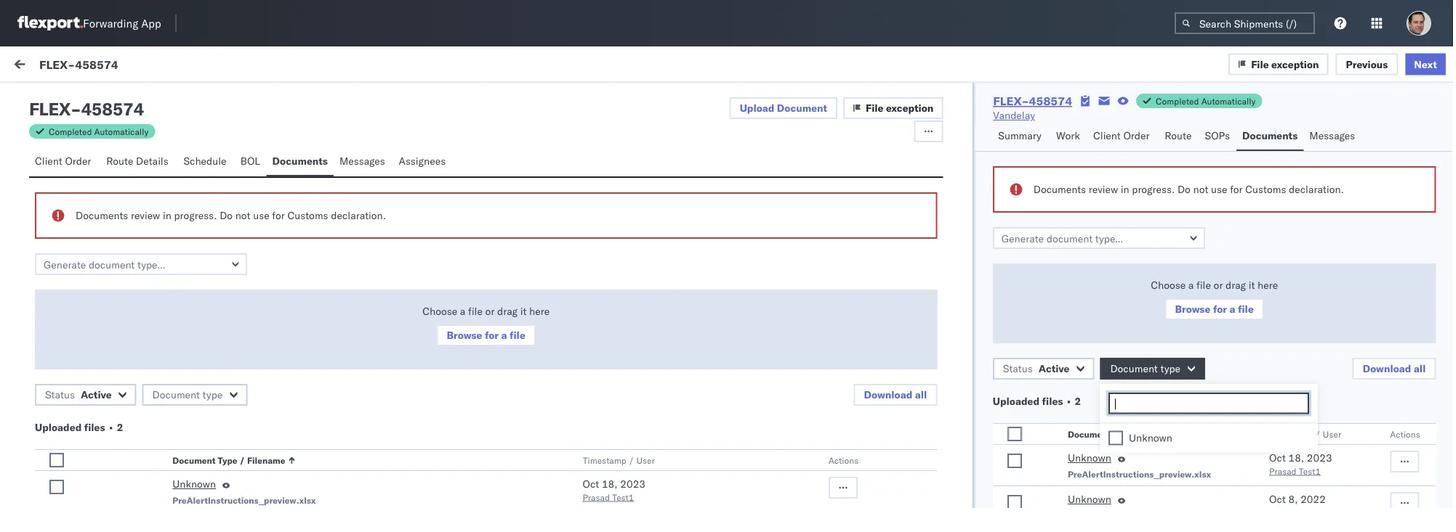 Task type: locate. For each thing, give the bounding box(es) containing it.
partnership.
[[411, 482, 468, 495]]

edt for oct 26, 2023, 6:30 pm edt
[[605, 289, 624, 302]]

client right work button
[[1093, 129, 1121, 142]]

0 horizontal spatial documents button
[[266, 148, 334, 177]]

1 vertical spatial customs
[[287, 209, 328, 222]]

1 vertical spatial timestamp / user button
[[580, 452, 800, 467]]

0 vertical spatial exception
[[1272, 58, 1319, 70]]

timestamp / user for bottommost document type / filename button
[[583, 455, 655, 466]]

0 horizontal spatial documents review in progress. do not use for customs declaration.
[[76, 209, 386, 222]]

18, up the oct 8, 2022
[[1288, 452, 1304, 465]]

omkar savant down filing
[[71, 275, 135, 288]]

0 horizontal spatial document type
[[152, 389, 223, 402]]

import
[[108, 60, 138, 72]]

1 vertical spatial status active
[[45, 389, 112, 402]]

forwarding app
[[83, 16, 161, 30]]

0 vertical spatial not
[[1193, 183, 1208, 196]]

0 vertical spatial browse
[[1175, 303, 1210, 316]]

0 horizontal spatial status active
[[45, 389, 112, 402]]

completed
[[1156, 96, 1199, 106], [49, 126, 92, 137]]

(0) right internal
[[136, 92, 155, 105]]

2 savant from the top
[[104, 206, 135, 219]]

with
[[153, 482, 173, 495]]

1 horizontal spatial order
[[1123, 129, 1150, 142]]

user right the 5:45
[[636, 455, 655, 466]]

status
[[1003, 363, 1032, 375], [45, 389, 75, 402]]

0 horizontal spatial browse for a file
[[447, 329, 525, 342]]

flex-
[[39, 57, 75, 71], [993, 94, 1029, 108], [1132, 150, 1162, 163], [1132, 219, 1162, 232], [1132, 289, 1162, 302], [1132, 366, 1162, 378], [1132, 455, 1162, 467]]

/ up the 2022
[[1315, 429, 1320, 440]]

this
[[44, 482, 63, 495]]

latent messaging test.
[[44, 161, 148, 174]]

flex- 458574
[[1132, 150, 1200, 163], [1132, 455, 1200, 467]]

flex-458574 link
[[993, 94, 1072, 108]]

4 resize handle column header from the left
[[1427, 121, 1444, 509]]

1 horizontal spatial drag
[[1225, 279, 1246, 292]]

import work button
[[108, 60, 165, 72]]

omkar for oct 26, 2023, 6:30 pm edt
[[71, 275, 101, 288]]

1 vertical spatial pm
[[587, 366, 602, 378]]

omkar up filing
[[71, 206, 101, 219]]

oct for oct 26, 2023, 5:45 pm edt
[[494, 455, 510, 467]]

edt right the 5:45
[[605, 455, 624, 467]]

actions for bottommost document type / filename button
[[829, 455, 859, 466]]

∙
[[1065, 395, 1072, 408], [108, 422, 114, 434]]

2 26, from the top
[[513, 366, 529, 378]]

3 omkar savant from the top
[[71, 275, 135, 288]]

documents button right bol
[[266, 148, 334, 177]]

0 vertical spatial review
[[1088, 183, 1118, 196]]

1 horizontal spatial documents review in progress. do not use for customs declaration.
[[1033, 183, 1344, 196]]

1 vertical spatial progress.
[[174, 209, 217, 222]]

filename up established,
[[247, 455, 285, 466]]

3 26, from the top
[[513, 455, 529, 467]]

order down flex - 458574
[[65, 155, 91, 168]]

create
[[329, 482, 358, 495]]

1 vertical spatial review
[[131, 209, 160, 222]]

prasad
[[1269, 466, 1296, 477], [583, 493, 610, 503]]

do up the 1854269
[[1177, 183, 1190, 196]]

(0) right external
[[64, 92, 83, 105]]

pm right 5:46
[[587, 366, 602, 378]]

documents review in progress. do not use for customs declaration. up the improve
[[76, 209, 386, 222]]

1 26, from the top
[[513, 289, 529, 302]]

file exception button
[[1229, 53, 1329, 75], [1229, 53, 1329, 75], [843, 97, 943, 119], [843, 97, 943, 119]]

summary button
[[993, 123, 1050, 151]]

1 vertical spatial download
[[864, 389, 913, 402]]

1 horizontal spatial timestamp / user button
[[1266, 426, 1361, 441]]

1 horizontal spatial browse for a file button
[[1165, 299, 1264, 321]]

message for message
[[45, 126, 80, 137]]

- for oct 26, 2023, 6:30 pm edt
[[813, 289, 819, 302]]

2 2023, from the top
[[531, 366, 560, 378]]

browse for a file
[[1175, 303, 1253, 316], [447, 329, 525, 342]]

1 horizontal spatial progress.
[[1132, 183, 1175, 196]]

timestamp / user button for document type / filename button to the right
[[1266, 426, 1361, 441]]

savant up route details
[[104, 136, 135, 149]]

-
[[71, 98, 81, 120], [813, 289, 819, 302], [813, 366, 819, 378], [813, 455, 819, 467]]

1 exception: from the top
[[46, 370, 98, 383]]

flex-458574
[[39, 57, 118, 71], [993, 94, 1072, 108]]

oct for oct 26, 2023, 5:46 pm edt
[[494, 366, 510, 378]]

omkar up warehouse
[[71, 429, 101, 441]]

oct down the 5:45
[[583, 478, 599, 491]]

0 horizontal spatial active
[[81, 389, 112, 402]]

documents review in progress. do not use for customs declaration. up the 1854269
[[1033, 183, 1344, 196]]

progress. up report
[[174, 209, 217, 222]]

external (0)
[[23, 92, 83, 105]]

/ down flex- 2271801
[[1135, 429, 1140, 440]]

0 horizontal spatial it
[[520, 305, 527, 318]]

0 vertical spatial in
[[1120, 183, 1129, 196]]

do for document type / filename button to the right's browse for a file button
[[1177, 183, 1190, 196]]

1 edt from the top
[[605, 289, 624, 302]]

choose for document type / filename button to the right's browse for a file button
[[1151, 279, 1185, 292]]

resize handle column header for related work item/shipment
[[1427, 121, 1444, 509]]

savant for i
[[104, 206, 135, 219]]

oct for oct 8, 2022
[[1269, 494, 1286, 506]]

document type / filename for document type / filename button to the right
[[1067, 429, 1180, 440]]

1 omkar savant from the top
[[71, 136, 135, 149]]

1 vertical spatial status
[[45, 389, 75, 402]]

it down oct 26, 2023, 6:30 pm edt on the left of the page
[[520, 305, 527, 318]]

do for browse for a file button related to bottommost document type / filename button
[[220, 209, 233, 222]]

3 edt from the top
[[605, 455, 624, 467]]

flex- 1366815
[[1132, 289, 1207, 302]]

2 omkar from the top
[[71, 206, 101, 219]]

2 vertical spatial edt
[[605, 455, 624, 467]]

it right 1366815 at the bottom of the page
[[1248, 279, 1255, 292]]

0 vertical spatial order
[[1123, 129, 1150, 142]]

browse for a file button for document type / filename button to the right
[[1165, 299, 1264, 321]]

work right summary button
[[1056, 129, 1080, 142]]

0 vertical spatial drag
[[1225, 279, 1246, 292]]

1 horizontal spatial client
[[1093, 129, 1121, 142]]

1 vertical spatial actions
[[829, 455, 859, 466]]

work right related
[[1165, 126, 1184, 137]]

0 horizontal spatial file
[[866, 102, 884, 114]]

in up "i am filing a commendation report to improve your morale!"
[[163, 209, 171, 222]]

a
[[92, 231, 97, 244], [1188, 279, 1194, 292], [1229, 303, 1235, 316], [460, 305, 466, 318], [501, 329, 507, 342], [76, 482, 82, 495], [361, 482, 366, 495]]

uploaded files ∙ 2
[[993, 395, 1081, 408], [35, 422, 123, 434]]

oct 18, 2023 prasad test1 down the 5:45
[[583, 478, 646, 503]]

2023, left the 5:45
[[531, 455, 560, 467]]

files for bottommost document type / filename button
[[84, 422, 105, 434]]

0 horizontal spatial timestamp
[[583, 455, 626, 466]]

we
[[296, 482, 308, 495]]

next
[[1414, 58, 1437, 70]]

0 vertical spatial progress.
[[1132, 183, 1175, 196]]

1 vertical spatial ∙
[[108, 422, 114, 434]]

0 vertical spatial status
[[1003, 363, 1032, 375]]

oct 18, 2023 prasad test1
[[1269, 452, 1332, 477], [583, 478, 646, 503]]

0 vertical spatial or
[[1213, 279, 1223, 292]]

oct 18, 2023 prasad test1 up the oct 8, 2022
[[1269, 452, 1332, 477]]

1 vertical spatial filename
[[247, 455, 285, 466]]

in
[[1120, 183, 1129, 196], [163, 209, 171, 222]]

0 horizontal spatial messages button
[[334, 148, 393, 177]]

route inside button
[[1165, 129, 1192, 142]]

prasad up 8,
[[1269, 466, 1296, 477]]

here for bottommost document type / filename button
[[529, 305, 550, 318]]

0 horizontal spatial completed automatically
[[49, 126, 149, 137]]

1 vertical spatial all
[[915, 389, 927, 402]]

| 1 filter applied
[[263, 60, 337, 72]]

edt for oct 26, 2023, 5:45 pm edt
[[605, 455, 624, 467]]

in up generate document type... text field
[[1120, 183, 1129, 196]]

download all button
[[1352, 358, 1436, 380], [854, 385, 937, 406]]

work button
[[1050, 123, 1088, 151]]

1 horizontal spatial user
[[1323, 429, 1341, 440]]

(0) left |
[[235, 60, 254, 72]]

route
[[1165, 129, 1192, 142], [106, 155, 133, 168]]

completed automatically up "item/shipment"
[[1156, 96, 1256, 106]]

internal (0)
[[97, 92, 155, 105]]

None text field
[[1114, 398, 1308, 411]]

1 horizontal spatial prealertinstructions_preview.xlsx
[[1067, 469, 1211, 480]]

2023, for 6:30
[[531, 289, 560, 302]]

message
[[193, 60, 235, 72], [45, 126, 80, 137]]

0 horizontal spatial timestamp / user button
[[580, 452, 800, 467]]

0 vertical spatial uploaded
[[993, 395, 1039, 408]]

edt right 6:30
[[605, 289, 624, 302]]

not
[[1193, 183, 1208, 196], [235, 209, 250, 222]]

document type / filename button
[[1065, 426, 1240, 441], [170, 452, 554, 467]]

0 vertical spatial work
[[141, 60, 165, 72]]

0 horizontal spatial 18,
[[602, 478, 618, 491]]

browse for a file button
[[1165, 299, 1264, 321], [437, 325, 536, 347]]

1 horizontal spatial (0)
[[136, 92, 155, 105]]

oct left the 5:45
[[494, 455, 510, 467]]

1 vertical spatial document type / filename
[[172, 455, 285, 466]]

2023, for 5:45
[[531, 455, 560, 467]]

drag down oct 26, 2023, 6:30 pm edt on the left of the page
[[497, 305, 518, 318]]

forwarding app link
[[17, 16, 161, 31]]

bol
[[241, 155, 260, 168]]

edt right 5:46
[[605, 366, 624, 378]]

flex-458574 down forwarding app link
[[39, 57, 118, 71]]

exception: for exception: warehouse devan delay
[[46, 454, 98, 466]]

route inside 'button'
[[106, 155, 133, 168]]

pm right 6:30
[[587, 289, 602, 302]]

savant up "commendation"
[[104, 206, 135, 219]]

exception:
[[46, 370, 98, 383], [46, 454, 98, 466]]

6:30
[[563, 289, 585, 302]]

2271801
[[1162, 366, 1207, 378]]

2 exception: from the top
[[46, 454, 98, 466]]

omkar savant up warehouse
[[71, 429, 135, 441]]

automatically up "item/shipment"
[[1201, 96, 1256, 106]]

exception
[[1272, 58, 1319, 70], [886, 102, 934, 114]]

unknown link
[[1067, 451, 1111, 469], [172, 478, 216, 495], [1067, 493, 1111, 509]]

document type / filename button up create
[[170, 452, 554, 467]]

oct left 5:46
[[494, 366, 510, 378]]

0 vertical spatial it
[[1248, 279, 1255, 292]]

0 horizontal spatial exception
[[886, 102, 934, 114]]

1 horizontal spatial 2
[[1074, 395, 1081, 408]]

review up "commendation"
[[131, 209, 160, 222]]

drag right 1366815 at the bottom of the page
[[1225, 279, 1246, 292]]

pm right the 5:45
[[587, 455, 602, 467]]

completed up "related work item/shipment"
[[1156, 96, 1199, 106]]

work right import
[[141, 60, 165, 72]]

or down oct 26, 2023, 6:30 pm edt on the left of the page
[[485, 305, 495, 318]]

omkar for i
[[71, 206, 101, 219]]

1 vertical spatial automatically
[[94, 126, 149, 137]]

forwarding
[[83, 16, 138, 30]]

documents review in progress. do not use for customs declaration.
[[1033, 183, 1344, 196], [76, 209, 386, 222]]

flex-458574 up vandelay at the top right
[[993, 94, 1072, 108]]

1 horizontal spatial flex-458574
[[993, 94, 1072, 108]]

completed down flex - 458574
[[49, 126, 92, 137]]

1 horizontal spatial it
[[1248, 279, 1255, 292]]

1 vertical spatial browse for a file button
[[437, 325, 536, 347]]

client left messaging
[[35, 155, 62, 168]]

0 vertical spatial file
[[1251, 58, 1269, 70]]

Generate document type... text field
[[35, 254, 247, 276]]

0 horizontal spatial ∙
[[108, 422, 114, 434]]

documents review in progress. do not use for customs declaration. for document type / filename button to the right
[[1033, 183, 1344, 196]]

filename down flex- 2271801
[[1142, 429, 1180, 440]]

omkar down filing
[[71, 275, 101, 288]]

status active
[[1003, 363, 1069, 375], [45, 389, 112, 402]]

browse for bottommost document type / filename button
[[447, 329, 482, 342]]

completed automatically down flex - 458574
[[49, 126, 149, 137]]

0 vertical spatial timestamp / user
[[1269, 429, 1341, 440]]

0 horizontal spatial here
[[529, 305, 550, 318]]

not up the 1854269
[[1193, 183, 1208, 196]]

1 resize handle column header from the left
[[470, 121, 487, 509]]

1 horizontal spatial oct 18, 2023 prasad test1
[[1269, 452, 1332, 477]]

client order down flex
[[35, 155, 91, 168]]

1 vertical spatial edt
[[605, 366, 624, 378]]

1 omkar from the top
[[71, 136, 101, 149]]

1 vertical spatial client order
[[35, 155, 91, 168]]

0 vertical spatial timestamp
[[1269, 429, 1313, 440]]

automatically down internal (0) button
[[94, 126, 149, 137]]

1 horizontal spatial document type button
[[1100, 358, 1205, 380]]

1 horizontal spatial 2023
[[1307, 452, 1332, 465]]

documents button right sops on the right top
[[1237, 123, 1304, 151]]

1 horizontal spatial files
[[1042, 395, 1063, 408]]

26, left 6:30
[[513, 289, 529, 302]]

files
[[1042, 395, 1063, 408], [84, 422, 105, 434]]

oct 8, 2022
[[1269, 494, 1326, 506]]

uploaded for bottommost document type / filename button
[[35, 422, 82, 434]]

do up the improve
[[220, 209, 233, 222]]

browse for document type / filename button to the right
[[1175, 303, 1210, 316]]

prasad down the 5:45
[[583, 493, 610, 503]]

timestamp
[[1269, 429, 1313, 440], [583, 455, 626, 466]]

1 savant from the top
[[104, 136, 135, 149]]

1 horizontal spatial route
[[1165, 129, 1192, 142]]

0 vertical spatial ∙
[[1065, 395, 1072, 408]]

26, left 5:46
[[513, 366, 529, 378]]

3 savant from the top
[[104, 275, 135, 288]]

0 vertical spatial here
[[1257, 279, 1278, 292]]

filename
[[1142, 429, 1180, 440], [247, 455, 285, 466]]

message down flex
[[45, 126, 80, 137]]

flex- 1854269
[[1132, 219, 1207, 232]]

or for document type / filename button to the right
[[1213, 279, 1223, 292]]

not up the improve
[[235, 209, 250, 222]]

here for document type / filename button to the right
[[1257, 279, 1278, 292]]

use up your
[[253, 209, 269, 222]]

oct left 8,
[[1269, 494, 1286, 506]]

timestamp for document type / filename button to the right
[[1269, 429, 1313, 440]]

oct 26, 2023, 5:46 pm edt
[[494, 366, 624, 378]]

omkar up latent messaging test.
[[71, 136, 101, 149]]

18, down the oct 26, 2023, 5:45 pm edt
[[602, 478, 618, 491]]

omkar
[[71, 136, 101, 149], [71, 206, 101, 219], [71, 275, 101, 288], [71, 429, 101, 441]]

related
[[1133, 126, 1163, 137]]

declaration. for bottommost document type / filename button
[[331, 209, 386, 222]]

will
[[311, 482, 327, 495]]

client
[[1093, 129, 1121, 142], [35, 155, 62, 168]]

messages button
[[1304, 123, 1363, 151], [334, 148, 393, 177]]

0 vertical spatial document type / filename button
[[1065, 426, 1240, 441]]

3 2023, from the top
[[531, 455, 560, 467]]

edt
[[605, 289, 624, 302], [605, 366, 624, 378], [605, 455, 624, 467]]

0 horizontal spatial filename
[[247, 455, 285, 466]]

0 horizontal spatial files
[[84, 422, 105, 434]]

2022
[[1300, 494, 1326, 506]]

assignees button
[[393, 148, 454, 177]]

None checkbox
[[1007, 427, 1022, 442], [1109, 431, 1123, 446], [49, 454, 64, 468], [49, 481, 64, 495], [1007, 496, 1022, 509], [1007, 427, 1022, 442], [1109, 431, 1123, 446], [49, 454, 64, 468], [49, 481, 64, 495], [1007, 496, 1022, 509]]

None checkbox
[[1007, 454, 1022, 469]]

document type / filename button down flex- 2271801
[[1065, 426, 1240, 441]]

1 vertical spatial download all button
[[854, 385, 937, 406]]

work for my
[[42, 56, 79, 76]]

26, left the 5:45
[[513, 455, 529, 467]]

(0) for message (0)
[[235, 60, 254, 72]]

1 vertical spatial type
[[1113, 429, 1132, 440]]

work up external (0)
[[42, 56, 79, 76]]

external
[[23, 92, 61, 105]]

0 horizontal spatial client order
[[35, 155, 91, 168]]

review up generate document type... text field
[[1088, 183, 1118, 196]]

oct up the oct 8, 2022
[[1269, 452, 1286, 465]]

1 vertical spatial it
[[520, 305, 527, 318]]

documents right sops button
[[1242, 129, 1298, 142]]

sops button
[[1199, 123, 1237, 151]]

1 pm from the top
[[587, 289, 602, 302]]

0 vertical spatial pm
[[587, 289, 602, 302]]

/ right the 5:45
[[629, 455, 634, 466]]

document
[[777, 102, 827, 114], [1110, 363, 1158, 375], [152, 389, 200, 402], [1067, 429, 1111, 440], [172, 455, 216, 466]]

1 horizontal spatial choose
[[1151, 279, 1185, 292]]

browse for a file for document type / filename button to the right's browse for a file button
[[1175, 303, 1253, 316]]

2 pm from the top
[[587, 366, 602, 378]]

0 horizontal spatial (0)
[[64, 92, 83, 105]]

document type
[[1110, 363, 1180, 375], [152, 389, 223, 402]]

0 horizontal spatial completed
[[49, 126, 92, 137]]

documents
[[1242, 129, 1298, 142], [272, 155, 328, 168], [1033, 183, 1086, 196], [76, 209, 128, 222]]

use down sops button
[[1211, 183, 1227, 196]]

order
[[1123, 129, 1150, 142], [65, 155, 91, 168]]

savant down "commendation"
[[104, 275, 135, 288]]

oct
[[494, 289, 510, 302], [494, 366, 510, 378], [1269, 452, 1286, 465], [494, 455, 510, 467], [583, 478, 599, 491], [1269, 494, 1286, 506]]

pm for 5:46
[[587, 366, 602, 378]]

2 omkar savant from the top
[[71, 206, 135, 219]]

drag for bottommost document type / filename button
[[497, 305, 518, 318]]

download all
[[1362, 363, 1426, 375], [864, 389, 927, 402]]

uploaded for document type / filename button to the right
[[993, 395, 1039, 408]]

3 pm from the top
[[587, 455, 602, 467]]

choose
[[1151, 279, 1185, 292], [422, 305, 457, 318]]

progress. up flex- 1854269
[[1132, 183, 1175, 196]]

client order for client order button to the right
[[1093, 129, 1150, 142]]

0 horizontal spatial drag
[[497, 305, 518, 318]]

4 savant from the top
[[104, 429, 135, 441]]

omkar savant up filing
[[71, 206, 135, 219]]

2 edt from the top
[[605, 366, 624, 378]]

3 resize handle column header from the left
[[1108, 121, 1125, 509]]

client order right work button
[[1093, 129, 1150, 142]]

savant
[[104, 136, 135, 149], [104, 206, 135, 219], [104, 275, 135, 288], [104, 429, 135, 441]]

1 horizontal spatial automatically
[[1201, 96, 1256, 106]]

2023, left 6:30
[[531, 289, 560, 302]]

omkar savant for oct 26, 2023, 6:30 pm edt
[[71, 275, 135, 288]]

timestamp / user button for bottommost document type / filename button
[[580, 452, 800, 467]]

1 2023, from the top
[[531, 289, 560, 302]]

work
[[141, 60, 165, 72], [1056, 129, 1080, 142]]

3 omkar from the top
[[71, 275, 101, 288]]

morale!
[[275, 231, 310, 244]]

route for route details
[[106, 155, 133, 168]]

0 vertical spatial timestamp / user button
[[1266, 426, 1361, 441]]

savant up warehouse
[[104, 429, 135, 441]]

message left |
[[193, 60, 235, 72]]

resize handle column header
[[470, 121, 487, 509], [789, 121, 806, 509], [1108, 121, 1125, 509], [1427, 121, 1444, 509]]

1 horizontal spatial browse for a file
[[1175, 303, 1253, 316]]

to
[[202, 231, 211, 244]]

resize handle column header for message
[[470, 121, 487, 509]]

1 horizontal spatial choose a file or drag it here
[[1151, 279, 1278, 292]]

1366815
[[1162, 289, 1207, 302]]

oct left 6:30
[[494, 289, 510, 302]]

1 horizontal spatial type
[[1160, 363, 1180, 375]]

all
[[1414, 363, 1426, 375], [915, 389, 927, 402]]

actions for document type / filename button to the right
[[1390, 429, 1420, 440]]

0 horizontal spatial use
[[253, 209, 269, 222]]

work for related
[[1165, 126, 1184, 137]]

1 vertical spatial exception:
[[46, 454, 98, 466]]

or right 1366815 at the bottom of the page
[[1213, 279, 1223, 292]]

order for leftmost client order button
[[65, 155, 91, 168]]

file
[[1251, 58, 1269, 70], [866, 102, 884, 114]]

2023, left 5:46
[[531, 366, 560, 378]]

omkar savant for latent
[[71, 136, 135, 149]]

omkar savant up messaging
[[71, 136, 135, 149]]

user up the 2022
[[1323, 429, 1341, 440]]

1 vertical spatial 26,
[[513, 366, 529, 378]]

(0) for external (0)
[[64, 92, 83, 105]]

order left 'route' button
[[1123, 129, 1150, 142]]



Task type: vqa. For each thing, say whether or not it's contained in the screenshot.
'MESSAGE' corresponding to List
no



Task type: describe. For each thing, give the bounding box(es) containing it.
1 vertical spatial 2023
[[620, 478, 646, 491]]

timestamp / user for document type / filename button to the right
[[1269, 429, 1341, 440]]

this is a great deal and with this contract established, we will create a lucrative partnership.
[[44, 482, 468, 495]]

omkar for latent
[[71, 136, 101, 149]]

documents up filing
[[76, 209, 128, 222]]

0 vertical spatial completed
[[1156, 96, 1199, 106]]

0 horizontal spatial not
[[235, 209, 250, 222]]

filing
[[66, 231, 89, 244]]

1 vertical spatial choose a file or drag it here
[[422, 305, 550, 318]]

0 vertical spatial test1
[[1298, 466, 1320, 477]]

/ up this is a great deal and with this contract established, we will create a lucrative partnership.
[[240, 455, 245, 466]]

0 horizontal spatial customs
[[148, 370, 191, 383]]

flex - 458574
[[29, 98, 144, 120]]

route for route
[[1165, 129, 1192, 142]]

messaging
[[76, 161, 125, 174]]

0 horizontal spatial oct 18, 2023 prasad test1
[[583, 478, 646, 503]]

work inside work button
[[1056, 129, 1080, 142]]

0 horizontal spatial flex-458574
[[39, 57, 118, 71]]

1 vertical spatial flex-458574
[[993, 94, 1072, 108]]

choose for browse for a file button related to bottommost document type / filename button
[[422, 305, 457, 318]]

2 flex- 458574 from the top
[[1132, 455, 1200, 467]]

browse for a file button for bottommost document type / filename button
[[437, 325, 536, 347]]

internal (0) button
[[92, 86, 163, 114]]

hold
[[194, 370, 217, 383]]

import work
[[108, 60, 165, 72]]

0 vertical spatial all
[[1414, 363, 1426, 375]]

previous
[[1346, 58, 1388, 70]]

1 vertical spatial exception
[[886, 102, 934, 114]]

4 omkar savant from the top
[[71, 429, 135, 441]]

external (0) button
[[17, 86, 92, 114]]

resize handle column header for category
[[1108, 121, 1125, 509]]

1 vertical spatial document type / filename button
[[170, 452, 554, 467]]

0 horizontal spatial automatically
[[94, 126, 149, 137]]

pm for 5:45
[[587, 455, 602, 467]]

1 horizontal spatial download all button
[[1352, 358, 1436, 380]]

1 vertical spatial completed
[[49, 126, 92, 137]]

document type / filename for bottommost document type / filename button
[[172, 455, 285, 466]]

1 vertical spatial file exception
[[866, 102, 934, 114]]

1 horizontal spatial not
[[1193, 183, 1208, 196]]

0 horizontal spatial prealertinstructions_preview.xlsx
[[172, 495, 316, 506]]

timestamp for bottommost document type / filename button
[[583, 455, 626, 466]]

assignees
[[399, 155, 446, 168]]

savant for oct 26, 2023, 6:30 pm edt
[[104, 275, 135, 288]]

1 flex- 458574 from the top
[[1132, 150, 1200, 163]]

4 omkar from the top
[[71, 429, 101, 441]]

great
[[84, 482, 108, 495]]

order for client order button to the right
[[1123, 129, 1150, 142]]

previous button
[[1336, 53, 1398, 75]]

1
[[269, 60, 276, 72]]

vandelay link
[[993, 108, 1035, 123]]

delay
[[190, 454, 218, 466]]

my
[[15, 56, 38, 76]]

applied
[[303, 60, 337, 72]]

upload
[[740, 102, 774, 114]]

oct 26, 2023, 6:30 pm edt
[[494, 289, 624, 302]]

flex
[[29, 98, 71, 120]]

1 horizontal spatial status
[[1003, 363, 1032, 375]]

is
[[66, 482, 74, 495]]

0 vertical spatial type
[[219, 370, 242, 383]]

edt for oct 26, 2023, 5:46 pm edt
[[605, 366, 624, 378]]

vandelay
[[993, 109, 1035, 122]]

1 horizontal spatial uploaded files ∙ 2
[[993, 395, 1081, 408]]

1 horizontal spatial document type / filename button
[[1065, 426, 1240, 441]]

related work item/shipment
[[1133, 126, 1246, 137]]

1 vertical spatial document type button
[[142, 385, 247, 406]]

1 horizontal spatial status active
[[1003, 363, 1069, 375]]

customs for document type / filename button to the right's browse for a file button
[[1245, 183, 1286, 196]]

1 vertical spatial test1
[[612, 493, 634, 503]]

0 vertical spatial 2
[[1074, 395, 1081, 408]]

26, for oct 26, 2023, 6:30 pm edt
[[513, 289, 529, 302]]

1 vertical spatial active
[[81, 389, 112, 402]]

1 horizontal spatial review
[[1088, 183, 1118, 196]]

0 horizontal spatial work
[[141, 60, 165, 72]]

2 resize handle column header from the left
[[789, 121, 806, 509]]

0 vertical spatial document type
[[1110, 363, 1180, 375]]

exception: for exception: unknown customs hold type
[[46, 370, 98, 383]]

route details button
[[101, 148, 178, 177]]

customs for browse for a file button related to bottommost document type / filename button
[[287, 209, 328, 222]]

1 vertical spatial 18,
[[602, 478, 618, 491]]

type for the bottom document type button
[[203, 389, 223, 402]]

documents right bol button
[[272, 155, 328, 168]]

item/shipment
[[1186, 126, 1246, 137]]

1 horizontal spatial file exception
[[1251, 58, 1319, 70]]

1 vertical spatial completed automatically
[[49, 126, 149, 137]]

0 vertical spatial prealertinstructions_preview.xlsx
[[1067, 469, 1211, 480]]

internal
[[97, 92, 133, 105]]

savant for latent
[[104, 136, 135, 149]]

8,
[[1288, 494, 1298, 506]]

1 horizontal spatial file
[[1251, 58, 1269, 70]]

0 vertical spatial automatically
[[1201, 96, 1256, 106]]

1 horizontal spatial filename
[[1142, 429, 1180, 440]]

exception: warehouse devan delay
[[46, 454, 218, 466]]

use for browse for a file button related to bottommost document type / filename button
[[253, 209, 269, 222]]

next button
[[1405, 53, 1446, 75]]

1 vertical spatial client
[[35, 155, 62, 168]]

upload document
[[740, 102, 827, 114]]

use for document type / filename button to the right's browse for a file button
[[1211, 183, 1227, 196]]

0 horizontal spatial download all
[[864, 389, 927, 402]]

0 horizontal spatial all
[[915, 389, 927, 402]]

1 horizontal spatial active
[[1038, 363, 1069, 375]]

contract
[[195, 482, 234, 495]]

0 vertical spatial user
[[1323, 429, 1341, 440]]

0 horizontal spatial client order button
[[29, 148, 101, 177]]

devan
[[157, 454, 188, 466]]

warehouse
[[100, 454, 155, 466]]

1 horizontal spatial messages button
[[1304, 123, 1363, 151]]

report
[[171, 231, 199, 244]]

- for oct 26, 2023, 5:45 pm edt
[[813, 455, 819, 467]]

26, for oct 26, 2023, 5:45 pm edt
[[513, 455, 529, 467]]

route details
[[106, 155, 168, 168]]

route button
[[1159, 123, 1199, 151]]

am
[[49, 231, 63, 244]]

1854269
[[1162, 219, 1207, 232]]

1 horizontal spatial download
[[1362, 363, 1411, 375]]

0 horizontal spatial review
[[131, 209, 160, 222]]

0 vertical spatial oct 18, 2023 prasad test1
[[1269, 452, 1332, 477]]

omkar savant for i
[[71, 206, 135, 219]]

2023, for 5:46
[[531, 366, 560, 378]]

type for document type button to the right
[[1160, 363, 1180, 375]]

26, for oct 26, 2023, 5:46 pm edt
[[513, 366, 529, 378]]

message for message (0)
[[193, 60, 235, 72]]

0 vertical spatial 2023
[[1307, 452, 1332, 465]]

schedule
[[184, 155, 227, 168]]

Search Shipments (/) text field
[[1175, 12, 1315, 34]]

latent
[[44, 161, 73, 174]]

drag for document type / filename button to the right
[[1225, 279, 1246, 292]]

established,
[[236, 482, 293, 495]]

0 horizontal spatial user
[[636, 455, 655, 466]]

0 horizontal spatial uploaded files ∙ 2
[[35, 422, 123, 434]]

documents down work button
[[1033, 183, 1086, 196]]

i
[[44, 231, 47, 244]]

commendation
[[100, 231, 168, 244]]

1 vertical spatial 2
[[117, 422, 123, 434]]

schedule button
[[178, 148, 235, 177]]

improve
[[214, 231, 250, 244]]

1 horizontal spatial download all
[[1362, 363, 1426, 375]]

details
[[136, 155, 168, 168]]

or for bottommost document type / filename button
[[485, 305, 495, 318]]

this
[[175, 482, 193, 495]]

your
[[253, 231, 273, 244]]

2 vertical spatial type
[[218, 455, 237, 466]]

1 horizontal spatial ∙
[[1065, 395, 1072, 408]]

pm for 6:30
[[587, 289, 602, 302]]

client order for leftmost client order button
[[35, 155, 91, 168]]

flexport. image
[[17, 16, 83, 31]]

|
[[263, 60, 267, 72]]

1 horizontal spatial client order button
[[1088, 123, 1159, 151]]

0 horizontal spatial messages
[[339, 155, 385, 168]]

0 horizontal spatial download
[[864, 389, 913, 402]]

documents review in progress. do not use for customs declaration. for bottommost document type / filename button
[[76, 209, 386, 222]]

0 vertical spatial 18,
[[1288, 452, 1304, 465]]

0 horizontal spatial prasad
[[583, 493, 610, 503]]

filter
[[278, 60, 300, 72]]

my work
[[15, 56, 79, 76]]

oct for oct 26, 2023, 6:30 pm edt
[[494, 289, 510, 302]]

summary
[[998, 129, 1042, 142]]

upload document button
[[730, 97, 837, 119]]

0 horizontal spatial progress.
[[174, 209, 217, 222]]

i am filing a commendation report to improve your morale!
[[44, 231, 310, 244]]

1 horizontal spatial prasad
[[1269, 466, 1296, 477]]

deal
[[111, 482, 130, 495]]

files for document type / filename button to the right
[[1042, 395, 1063, 408]]

and
[[133, 482, 150, 495]]

test.
[[127, 161, 148, 174]]

- for oct 26, 2023, 5:46 pm edt
[[813, 366, 819, 378]]

lucrative
[[369, 482, 409, 495]]

(0) for internal (0)
[[136, 92, 155, 105]]

app
[[141, 16, 161, 30]]

1 horizontal spatial completed automatically
[[1156, 96, 1256, 106]]

0 vertical spatial choose a file or drag it here
[[1151, 279, 1278, 292]]

1 vertical spatial file
[[866, 102, 884, 114]]

message (0)
[[193, 60, 254, 72]]

browse for a file for browse for a file button related to bottommost document type / filename button
[[447, 329, 525, 342]]

exception: unknown customs hold type
[[46, 370, 242, 383]]

1 horizontal spatial messages
[[1310, 129, 1355, 142]]

0 horizontal spatial in
[[163, 209, 171, 222]]

Generate document type... text field
[[993, 228, 1205, 249]]

flex- 2271801
[[1132, 366, 1207, 378]]

sops
[[1205, 129, 1230, 142]]

bol button
[[235, 148, 266, 177]]

declaration. for document type / filename button to the right
[[1289, 183, 1344, 196]]

oct 26, 2023, 5:45 pm edt
[[494, 455, 624, 467]]

1 horizontal spatial documents button
[[1237, 123, 1304, 151]]

category
[[814, 126, 849, 137]]

5:46
[[563, 366, 585, 378]]

5:45
[[563, 455, 585, 467]]



